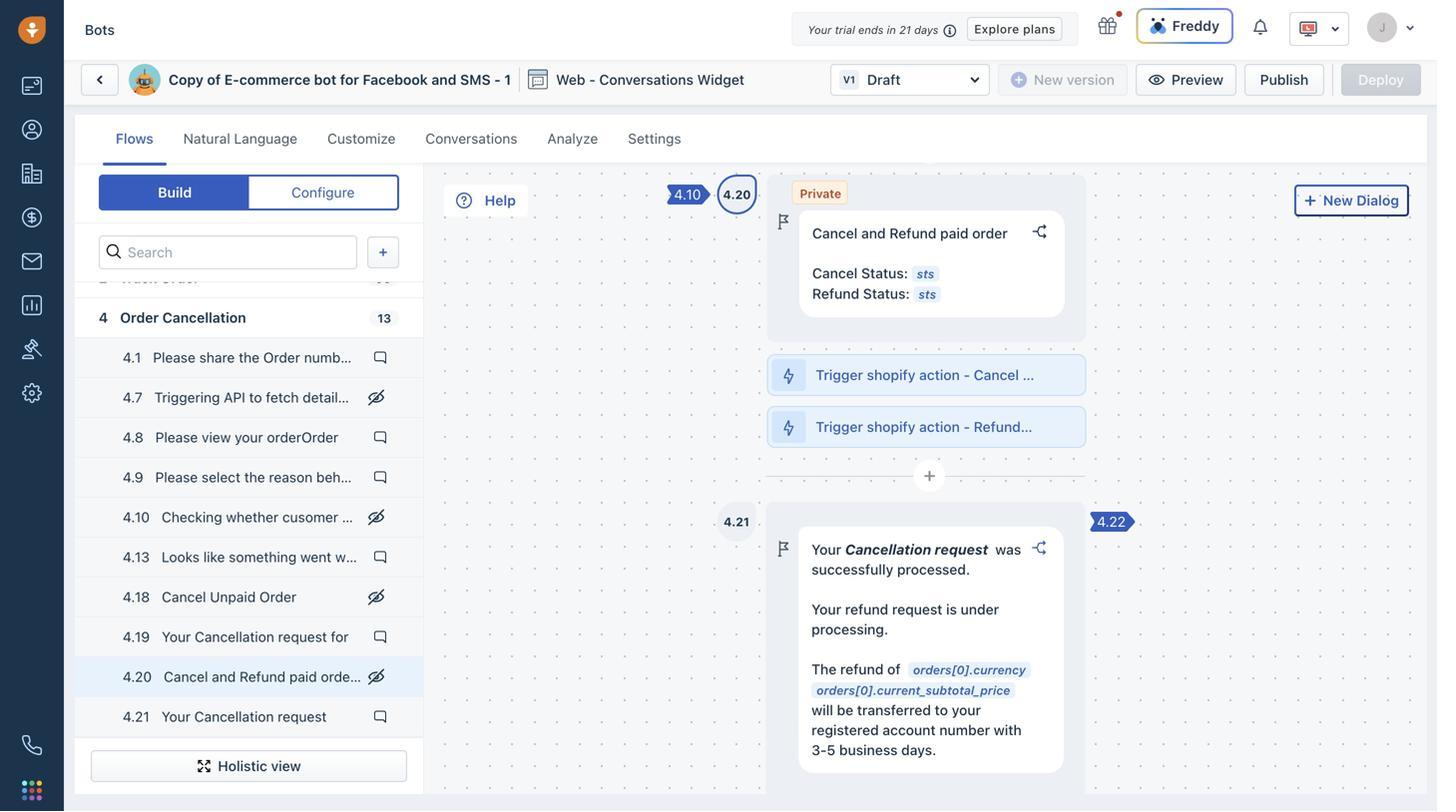 Task type: vqa. For each thing, say whether or not it's contained in the screenshot.
last name
no



Task type: describe. For each thing, give the bounding box(es) containing it.
explore plans
[[975, 22, 1056, 36]]

21
[[900, 23, 912, 36]]

explore plans button
[[968, 17, 1063, 41]]

ends
[[859, 23, 884, 36]]

phone element
[[12, 726, 52, 766]]

bell regular image
[[1254, 17, 1270, 36]]

freddy button
[[1137, 8, 1234, 44]]

explore
[[975, 22, 1020, 36]]

properties image
[[22, 340, 42, 359]]

freshworks switcher image
[[22, 781, 42, 801]]



Task type: locate. For each thing, give the bounding box(es) containing it.
0 horizontal spatial ic_arrow_down image
[[1331, 22, 1341, 36]]

freddy
[[1173, 17, 1220, 34]]

1 horizontal spatial ic_arrow_down image
[[1406, 22, 1416, 33]]

ic_info_icon image
[[944, 22, 958, 39]]

your
[[808, 23, 832, 36]]

your trial ends in 21 days
[[808, 23, 939, 36]]

ic_arrow_down image
[[1331, 22, 1341, 36], [1406, 22, 1416, 33]]

in
[[887, 23, 897, 36]]

plans
[[1024, 22, 1056, 36]]

missing translation "unavailable" for locale "en-us" image
[[1299, 19, 1319, 39]]

phone image
[[22, 736, 42, 756]]

days
[[915, 23, 939, 36]]

trial
[[835, 23, 856, 36]]

bots
[[85, 21, 115, 38]]



